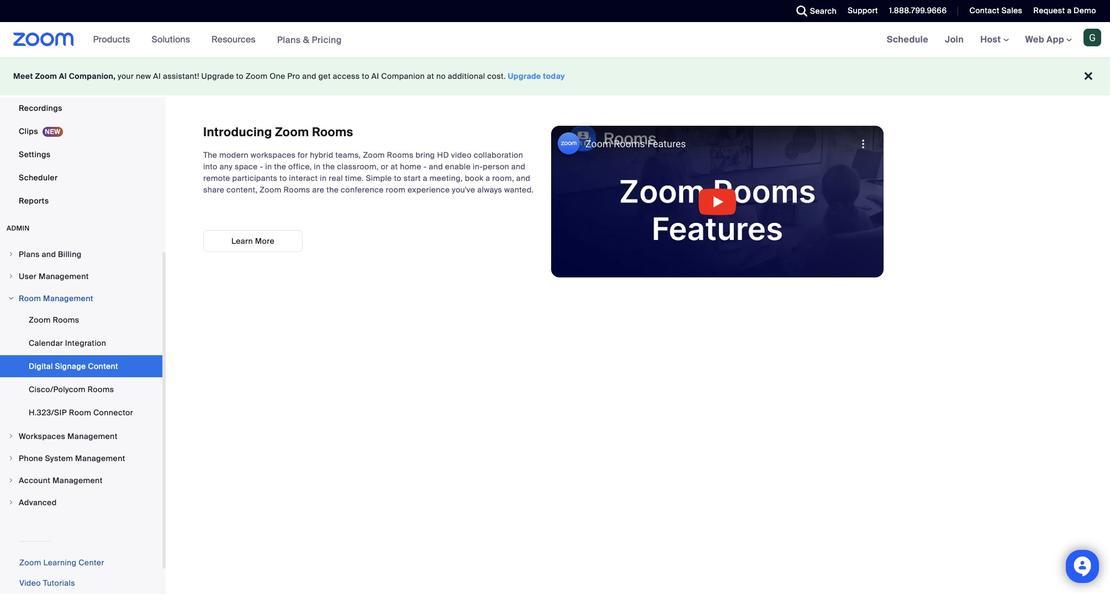 Task type: locate. For each thing, give the bounding box(es) containing it.
hybrid
[[310, 150, 333, 160]]

right image for user
[[8, 273, 14, 280]]

admin menu menu
[[0, 244, 162, 515]]

0 vertical spatial at
[[427, 71, 434, 81]]

1 right image from the top
[[8, 251, 14, 258]]

1 vertical spatial plans
[[19, 250, 40, 260]]

right image left "room management"
[[8, 296, 14, 302]]

user management
[[19, 272, 89, 282]]

recordings link
[[0, 97, 162, 119]]

plans & pricing link
[[277, 34, 342, 46], [277, 34, 342, 46]]

and inside menu item
[[42, 250, 56, 260]]

ai left companion
[[372, 71, 379, 81]]

plans inside menu item
[[19, 250, 40, 260]]

3 ai from the left
[[372, 71, 379, 81]]

calendar
[[29, 339, 63, 349]]

home
[[400, 162, 421, 172]]

right image
[[8, 251, 14, 258], [8, 273, 14, 280], [8, 296, 14, 302], [8, 434, 14, 440], [8, 456, 14, 462], [8, 478, 14, 484], [8, 500, 14, 507]]

in left real
[[320, 173, 327, 183]]

0 horizontal spatial -
[[260, 162, 263, 172]]

5 right image from the top
[[8, 456, 14, 462]]

1 horizontal spatial room
[[69, 408, 91, 418]]

time.
[[345, 173, 364, 183]]

to up "room"
[[394, 173, 402, 183]]

0 horizontal spatial upgrade
[[201, 71, 234, 81]]

enable
[[445, 162, 471, 172]]

cisco/polycom
[[29, 385, 85, 395]]

right image left advanced
[[8, 500, 14, 507]]

1 horizontal spatial -
[[423, 162, 427, 172]]

right image inside workspaces management menu item
[[8, 434, 14, 440]]

participants
[[232, 173, 277, 183]]

1 - from the left
[[260, 162, 263, 172]]

- up participants
[[260, 162, 263, 172]]

video
[[451, 150, 472, 160]]

-
[[260, 162, 263, 172], [423, 162, 427, 172]]

management down billing
[[39, 272, 89, 282]]

share
[[203, 185, 224, 195]]

get
[[318, 71, 331, 81]]

management up "zoom rooms" link
[[43, 294, 93, 304]]

cost.
[[487, 71, 506, 81]]

right image inside user management "menu item"
[[8, 273, 14, 280]]

room management menu
[[0, 309, 162, 425]]

additional
[[448, 71, 485, 81]]

6 right image from the top
[[8, 478, 14, 484]]

the down real
[[327, 185, 339, 195]]

join link
[[937, 22, 972, 57]]

you've
[[452, 185, 475, 195]]

into
[[203, 162, 218, 172]]

interact
[[289, 173, 318, 183]]

meet zoom ai companion, your new ai assistant! upgrade to zoom one pro and get access to ai companion at no additional cost. upgrade today
[[13, 71, 565, 81]]

contact sales
[[970, 6, 1023, 15]]

banner containing products
[[0, 22, 1110, 58]]

management up phone system management 'menu item'
[[67, 432, 118, 442]]

zoom down participants
[[260, 185, 282, 195]]

right image left account
[[8, 478, 14, 484]]

resources button
[[212, 22, 261, 57]]

tutorials
[[43, 579, 75, 589]]

rooms up the "hybrid"
[[312, 124, 353, 140]]

in
[[265, 162, 272, 172], [314, 162, 321, 172], [320, 173, 327, 183]]

upgrade
[[201, 71, 234, 81], [508, 71, 541, 81]]

and left get
[[302, 71, 316, 81]]

web app
[[1025, 34, 1064, 45]]

a
[[1067, 6, 1072, 15], [423, 173, 428, 183], [486, 173, 490, 183]]

zoom rooms link
[[0, 309, 162, 331]]

right image inside account management menu item
[[8, 478, 14, 484]]

collaboration
[[474, 150, 523, 160]]

admin
[[7, 224, 30, 233]]

digital
[[29, 362, 53, 372]]

the down workspaces
[[274, 162, 286, 172]]

meet zoom ai companion, footer
[[0, 57, 1110, 96]]

workspaces
[[19, 432, 65, 442]]

content,
[[226, 185, 258, 195]]

real
[[329, 173, 343, 183]]

demo
[[1074, 6, 1096, 15]]

user management menu item
[[0, 266, 162, 287]]

pricing
[[312, 34, 342, 46]]

management for account management
[[52, 476, 103, 486]]

right image inside phone system management 'menu item'
[[8, 456, 14, 462]]

signage
[[55, 362, 86, 372]]

your
[[118, 71, 134, 81]]

ai right new
[[153, 71, 161, 81]]

request a demo
[[1034, 6, 1096, 15]]

learn more
[[231, 236, 275, 246]]

right image inside room management menu item
[[8, 296, 14, 302]]

room down the user
[[19, 294, 41, 304]]

cisco/polycom rooms link
[[0, 379, 162, 401]]

management inside 'menu item'
[[75, 454, 125, 464]]

contact
[[970, 6, 1000, 15]]

1 vertical spatial at
[[391, 162, 398, 172]]

host button
[[980, 34, 1009, 45]]

2 right image from the top
[[8, 273, 14, 280]]

and left billing
[[42, 250, 56, 260]]

zoom
[[35, 71, 57, 81], [246, 71, 268, 81], [275, 124, 309, 140], [363, 150, 385, 160], [260, 185, 282, 195], [29, 315, 51, 325], [19, 558, 41, 568]]

a up experience
[[423, 173, 428, 183]]

0 horizontal spatial plans
[[19, 250, 40, 260]]

phone
[[19, 454, 43, 464]]

pro
[[287, 71, 300, 81]]

plans left &
[[277, 34, 301, 46]]

zoom up calendar
[[29, 315, 51, 325]]

a up always
[[486, 173, 490, 183]]

2 horizontal spatial ai
[[372, 71, 379, 81]]

support
[[848, 6, 878, 15]]

the
[[274, 162, 286, 172], [323, 162, 335, 172], [327, 185, 339, 195]]

1 horizontal spatial upgrade
[[508, 71, 541, 81]]

1 vertical spatial room
[[69, 408, 91, 418]]

zoom up or
[[363, 150, 385, 160]]

book
[[465, 173, 484, 183]]

3 right image from the top
[[8, 296, 14, 302]]

h.323/sip room connector
[[29, 408, 133, 418]]

settings
[[19, 150, 51, 160]]

calendar integration
[[29, 339, 106, 349]]

scheduler link
[[0, 167, 162, 189]]

management for workspaces management
[[67, 432, 118, 442]]

in down workspaces
[[265, 162, 272, 172]]

0 horizontal spatial room
[[19, 294, 41, 304]]

banner
[[0, 22, 1110, 58]]

at left no
[[427, 71, 434, 81]]

0 vertical spatial plans
[[277, 34, 301, 46]]

management up advanced menu item
[[52, 476, 103, 486]]

right image inside the plans and billing menu item
[[8, 251, 14, 258]]

support link
[[840, 0, 881, 22], [848, 6, 878, 15]]

sales
[[1002, 6, 1023, 15]]

0 horizontal spatial ai
[[59, 71, 67, 81]]

0 vertical spatial room
[[19, 294, 41, 304]]

right image left phone
[[8, 456, 14, 462]]

upgrade right cost.
[[508, 71, 541, 81]]

profile picture image
[[1084, 29, 1101, 46]]

one
[[270, 71, 285, 81]]

7 right image from the top
[[8, 500, 14, 507]]

search
[[810, 6, 837, 16]]

management
[[39, 272, 89, 282], [43, 294, 93, 304], [67, 432, 118, 442], [75, 454, 125, 464], [52, 476, 103, 486]]

1 horizontal spatial at
[[427, 71, 434, 81]]

room management
[[19, 294, 93, 304]]

right image left workspaces
[[8, 434, 14, 440]]

search button
[[788, 0, 840, 22]]

a left "demo"
[[1067, 6, 1072, 15]]

at inside the modern workspaces for hybrid teams, zoom rooms bring hd video collaboration into any space - in the office, in the classroom, or at home - and enable in-person and remote participants to interact in real time. simple to start a meeting, book a room, and share content, zoom rooms are the conference room experience you've always wanted.
[[391, 162, 398, 172]]

plans up the user
[[19, 250, 40, 260]]

rooms up home
[[387, 150, 414, 160]]

account management menu item
[[0, 471, 162, 492]]

recordings
[[19, 103, 62, 113]]

- down "bring"
[[423, 162, 427, 172]]

4 right image from the top
[[8, 434, 14, 440]]

right image left the user
[[8, 273, 14, 280]]

upgrade down product information navigation
[[201, 71, 234, 81]]

management inside "menu item"
[[39, 272, 89, 282]]

rooms down content in the bottom of the page
[[88, 385, 114, 395]]

plans and billing menu item
[[0, 244, 162, 265]]

at right or
[[391, 162, 398, 172]]

ai left companion,
[[59, 71, 67, 81]]

account management
[[19, 476, 103, 486]]

to
[[236, 71, 244, 81], [362, 71, 369, 81], [279, 173, 287, 183], [394, 173, 402, 183]]

management down workspaces management menu item
[[75, 454, 125, 464]]

room down 'cisco/polycom rooms' link
[[69, 408, 91, 418]]

0 horizontal spatial at
[[391, 162, 398, 172]]

and up the wanted.
[[516, 173, 530, 183]]

plans inside product information navigation
[[277, 34, 301, 46]]

zoom up for
[[275, 124, 309, 140]]

right image down admin
[[8, 251, 14, 258]]

video tutorials
[[19, 579, 75, 589]]

plans for plans & pricing
[[277, 34, 301, 46]]

1 horizontal spatial ai
[[153, 71, 161, 81]]

zoom right meet
[[35, 71, 57, 81]]

1 horizontal spatial plans
[[277, 34, 301, 46]]

any
[[220, 162, 233, 172]]

1 ai from the left
[[59, 71, 67, 81]]



Task type: describe. For each thing, give the bounding box(es) containing it.
1 upgrade from the left
[[201, 71, 234, 81]]

to left interact
[[279, 173, 287, 183]]

billing
[[58, 250, 82, 260]]

right image for plans
[[8, 251, 14, 258]]

solutions button
[[152, 22, 195, 57]]

2 ai from the left
[[153, 71, 161, 81]]

content
[[88, 362, 118, 372]]

zoom learning center
[[19, 558, 104, 568]]

phone system management menu item
[[0, 449, 162, 469]]

right image inside advanced menu item
[[8, 500, 14, 507]]

are
[[312, 185, 324, 195]]

2 - from the left
[[423, 162, 427, 172]]

learn
[[231, 236, 253, 246]]

introducing
[[203, 124, 272, 140]]

in-
[[473, 162, 483, 172]]

&
[[303, 34, 309, 46]]

rooms up calendar integration
[[53, 315, 79, 325]]

start
[[404, 173, 421, 183]]

introducing zoom rooms
[[203, 124, 353, 140]]

office,
[[288, 162, 312, 172]]

zoom up video on the left bottom of page
[[19, 558, 41, 568]]

digital signage content
[[29, 362, 118, 372]]

solutions
[[152, 34, 190, 45]]

zoom logo image
[[13, 33, 74, 46]]

new
[[136, 71, 151, 81]]

and down hd
[[429, 162, 443, 172]]

request
[[1034, 6, 1065, 15]]

more
[[255, 236, 275, 246]]

user
[[19, 272, 37, 282]]

workspaces
[[251, 150, 296, 160]]

right image for phone
[[8, 456, 14, 462]]

bring
[[416, 150, 435, 160]]

0 horizontal spatial a
[[423, 173, 428, 183]]

zoom rooms
[[29, 315, 79, 325]]

app
[[1047, 34, 1064, 45]]

2 horizontal spatial a
[[1067, 6, 1072, 15]]

conference
[[341, 185, 384, 195]]

zoom inside room management menu
[[29, 315, 51, 325]]

learning
[[43, 558, 76, 568]]

and inside meet zoom ai companion, footer
[[302, 71, 316, 81]]

learn more link
[[203, 230, 303, 252]]

host
[[980, 34, 1003, 45]]

experience
[[408, 185, 450, 195]]

web app button
[[1025, 34, 1072, 45]]

schedule
[[887, 34, 929, 45]]

the
[[203, 150, 217, 160]]

person
[[483, 162, 509, 172]]

space
[[235, 162, 258, 172]]

management for room management
[[43, 294, 93, 304]]

advanced menu item
[[0, 493, 162, 514]]

clips link
[[0, 120, 162, 143]]

advanced
[[19, 498, 57, 508]]

settings link
[[0, 144, 162, 166]]

schedule link
[[879, 22, 937, 57]]

room inside menu
[[69, 408, 91, 418]]

at inside meet zoom ai companion, footer
[[427, 71, 434, 81]]

teams,
[[335, 150, 361, 160]]

account
[[19, 476, 50, 486]]

1.888.799.9666
[[889, 6, 947, 15]]

1 horizontal spatial a
[[486, 173, 490, 183]]

for
[[298, 150, 308, 160]]

assistant!
[[163, 71, 199, 81]]

resources
[[212, 34, 256, 45]]

personal menu menu
[[0, 0, 162, 213]]

2 upgrade from the left
[[508, 71, 541, 81]]

clips
[[19, 126, 38, 136]]

products button
[[93, 22, 135, 57]]

remote
[[203, 173, 230, 183]]

reports link
[[0, 190, 162, 212]]

in down the "hybrid"
[[314, 162, 321, 172]]

companion,
[[69, 71, 116, 81]]

side navigation navigation
[[0, 0, 166, 595]]

plans & pricing
[[277, 34, 342, 46]]

to right access
[[362, 71, 369, 81]]

connector
[[93, 408, 133, 418]]

the modern workspaces for hybrid teams, zoom rooms bring hd video collaboration into any space - in the office, in the classroom, or at home - and enable in-person and remote participants to interact in real time. simple to start a meeting, book a room, and share content, zoom rooms are the conference room experience you've always wanted.
[[203, 150, 534, 195]]

the up real
[[323, 162, 335, 172]]

or
[[381, 162, 389, 172]]

upgrade today link
[[508, 71, 565, 81]]

today
[[543, 71, 565, 81]]

plans and billing
[[19, 250, 82, 260]]

room inside menu item
[[19, 294, 41, 304]]

product information navigation
[[85, 22, 350, 58]]

scheduler
[[19, 173, 58, 183]]

meeting,
[[430, 173, 463, 183]]

right image for room
[[8, 296, 14, 302]]

room management menu item
[[0, 288, 162, 309]]

workspaces management menu item
[[0, 426, 162, 447]]

modern
[[219, 150, 249, 160]]

h.323/sip room connector link
[[0, 402, 162, 424]]

rooms down interact
[[284, 185, 310, 195]]

management for user management
[[39, 272, 89, 282]]

companion
[[381, 71, 425, 81]]

meetings navigation
[[879, 22, 1110, 58]]

and up room,
[[511, 162, 526, 172]]

zoom left one
[[246, 71, 268, 81]]

video
[[19, 579, 41, 589]]

reports
[[19, 196, 49, 206]]

plans for plans and billing
[[19, 250, 40, 260]]

room
[[386, 185, 406, 195]]

video tutorials link
[[19, 579, 75, 589]]

right image for workspaces
[[8, 434, 14, 440]]

classroom,
[[337, 162, 379, 172]]

right image for account
[[8, 478, 14, 484]]

center
[[79, 558, 104, 568]]

always
[[477, 185, 502, 195]]

zoom learning center link
[[19, 558, 104, 568]]

cisco/polycom rooms
[[29, 385, 114, 395]]

to down the resources dropdown button
[[236, 71, 244, 81]]



Task type: vqa. For each thing, say whether or not it's contained in the screenshot.
right icon for User
yes



